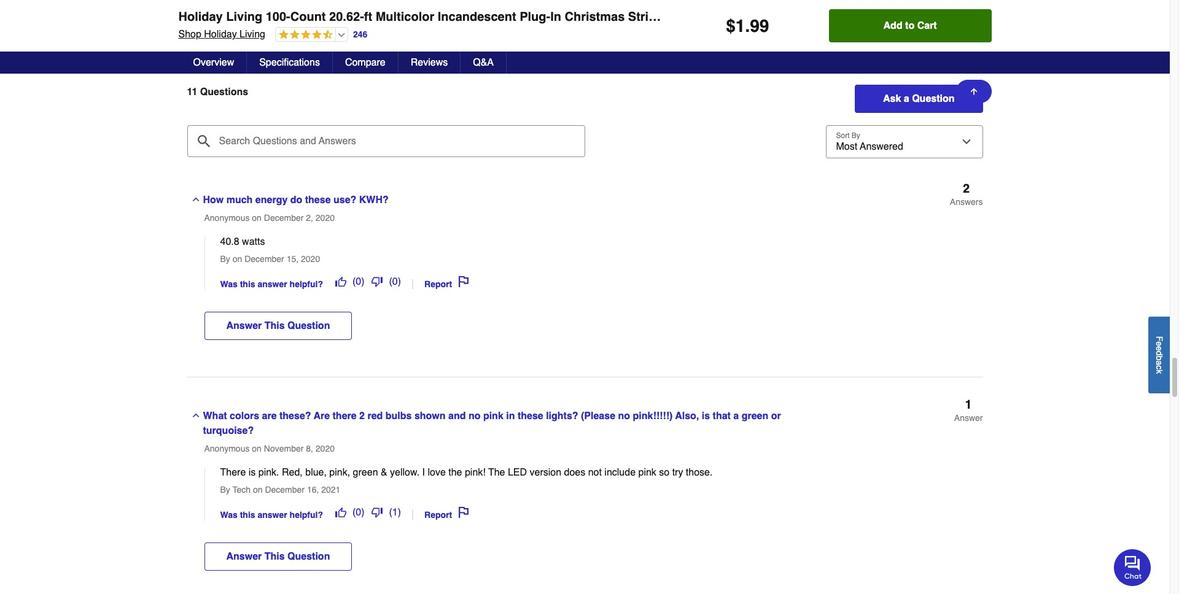 Task type: describe. For each thing, give the bounding box(es) containing it.
green inside what colors are these? are there 2 red bulbs shown and no pink in these lights? (please no pink!!!!!) also, is that a green or turquoise?
[[742, 411, 769, 422]]

$ 1 . 99
[[726, 16, 769, 36]]

anonymous's question on december 2, 2020 element
[[187, 182, 983, 378]]

colors
[[230, 411, 259, 422]]

much
[[226, 195, 253, 206]]

0 vertical spatial holiday
[[178, 10, 223, 24]]

reviews
[[411, 57, 448, 68]]

1 inside the 1 answer
[[965, 398, 972, 412]]

0 for 2
[[356, 276, 361, 287]]

multicolor
[[376, 10, 434, 24]]

how much energy do these use?  kwh?
[[203, 195, 389, 206]]

are
[[262, 411, 277, 422]]

ft
[[364, 10, 372, 24]]

on for 2
[[252, 213, 262, 223]]

was for 2
[[220, 279, 238, 289]]

.
[[745, 16, 750, 36]]

include
[[605, 467, 636, 478]]

watts
[[242, 236, 265, 247]]

q&a button
[[461, 52, 507, 74]]

1 e from the top
[[1155, 341, 1165, 346]]

love
[[428, 467, 446, 478]]

a inside 11 questions ask a question
[[904, 93, 910, 104]]

answer for 1
[[226, 551, 262, 563]]

overview button
[[181, 52, 247, 74]]

how
[[203, 195, 224, 206]]

2,
[[306, 213, 313, 223]]

in
[[506, 411, 515, 422]]

Search Questions and Answers text field
[[187, 125, 585, 157]]

shop
[[178, 29, 201, 40]]

ask
[[883, 93, 901, 104]]

1 vertical spatial a
[[1155, 361, 1165, 365]]

version
[[530, 467, 561, 478]]

community q & a button
[[175, 15, 995, 54]]

( 0 ) for 2
[[353, 276, 365, 287]]

report for 1
[[424, 510, 452, 520]]

the
[[449, 467, 462, 478]]

pink!
[[465, 467, 486, 478]]

or
[[771, 411, 781, 422]]

& inside button
[[289, 26, 300, 43]]

specifications
[[259, 57, 320, 68]]

2020 for 2
[[316, 213, 335, 223]]

( 0 ) for 1
[[353, 507, 365, 518]]

2 inside '2 answers'
[[963, 182, 970, 196]]

15,
[[287, 254, 299, 264]]

(please
[[581, 411, 616, 422]]

holiday living 100-count 20.62-ft multicolor incandescent plug-in christmas string lights
[[178, 10, 704, 24]]

blue,
[[305, 467, 327, 478]]

yellow.
[[390, 467, 420, 478]]

100-
[[266, 10, 290, 24]]

1 vertical spatial holiday
[[204, 29, 237, 40]]

2 no from the left
[[618, 411, 630, 422]]

try
[[672, 467, 683, 478]]

q
[[273, 26, 285, 43]]

count
[[290, 10, 326, 24]]

do
[[290, 195, 302, 206]]

1 answer
[[954, 398, 983, 423]]

lights?
[[546, 411, 578, 422]]

246
[[353, 29, 367, 39]]

turquoise?
[[203, 426, 254, 437]]

not
[[588, 467, 602, 478]]

energy
[[255, 195, 288, 206]]

report for 2
[[424, 279, 452, 289]]

this for 2
[[265, 321, 285, 332]]

the
[[488, 467, 505, 478]]

question inside 11 questions ask a question
[[912, 93, 955, 104]]

what colors are these? are there 2 red bulbs shown and no pink in these lights? (please no pink!!!!!) also, is that a green or turquoise? button
[[187, 399, 824, 439]]

2021
[[321, 485, 341, 495]]

thumb down image for 1
[[372, 507, 383, 518]]

anonymous's question on november 8, 2020 element
[[187, 398, 983, 595]]

so
[[659, 467, 670, 478]]

question for 2
[[288, 321, 330, 332]]

to
[[905, 20, 915, 31]]

are
[[314, 411, 330, 422]]

this for 1
[[240, 510, 255, 520]]

d
[[1155, 351, 1165, 356]]

chevron up image inside how much energy do these use?  kwh? button
[[191, 195, 201, 204]]

lights
[[667, 10, 704, 24]]

pink!!!!!)
[[633, 411, 673, 422]]

40.8 watts
[[220, 236, 265, 247]]

also,
[[675, 411, 699, 422]]

k
[[1155, 370, 1165, 374]]

1 vertical spatial living
[[240, 29, 265, 40]]

flag image
[[458, 507, 469, 518]]

b
[[1155, 356, 1165, 361]]

1 for )
[[392, 507, 398, 518]]

community q & a
[[188, 26, 314, 43]]

what colors are these? are there 2 red bulbs shown and no pink in these lights? (please no pink!!!!!) also, is that a green or turquoise?
[[203, 411, 781, 437]]

anonymous on december 2, 2020
[[204, 213, 335, 223]]

report button for 1
[[421, 502, 473, 521]]

compare button
[[333, 52, 398, 74]]

red
[[368, 411, 383, 422]]

answer this question for 2
[[226, 321, 330, 332]]

is inside tech's answer on december 16, 2021 element
[[249, 467, 256, 478]]

1 for .
[[736, 16, 745, 36]]

green inside tech's answer on december 16, 2021 element
[[353, 467, 378, 478]]

tech
[[233, 485, 251, 495]]

by on december 15, 2020
[[220, 254, 320, 264]]

2 answers element
[[950, 182, 983, 208]]

kwh?
[[359, 195, 389, 206]]

incandescent
[[438, 10, 516, 24]]

this for 1
[[265, 551, 285, 563]]

16,
[[307, 485, 319, 495]]

does
[[564, 467, 586, 478]]

40.8
[[220, 236, 239, 247]]

these?
[[279, 411, 311, 422]]

11 questions ask a question
[[187, 87, 955, 104]]

answer for 1
[[258, 510, 287, 520]]

pink inside tech's answer on december 16, 2021 element
[[638, 467, 657, 478]]

flag image
[[458, 276, 469, 287]]

20.62-
[[329, 10, 364, 24]]

december for 2
[[264, 213, 304, 223]]

compare
[[345, 57, 386, 68]]

overview
[[193, 57, 234, 68]]

add to cart
[[884, 20, 937, 31]]

use?
[[334, 195, 356, 206]]

on for was this answer helpful?
[[233, 254, 242, 264]]



Task type: locate. For each thing, give the bounding box(es) containing it.
led
[[508, 467, 527, 478]]

anonymous inside anonymous's question on november 8, 2020 element
[[204, 444, 250, 454]]

helpful? down 15,
[[290, 279, 323, 289]]

0 vertical spatial question
[[912, 93, 955, 104]]

report button inside tech's answer on december 16, 2021 element
[[421, 502, 473, 521]]

1 vertical spatial was this answer helpful?
[[220, 510, 325, 520]]

thumb down image for 2
[[372, 276, 383, 287]]

& left yellow.
[[381, 467, 387, 478]]

thumb down image
[[372, 276, 383, 287], [372, 507, 383, 518]]

answer down the by on december 15, 2020
[[258, 279, 287, 289]]

& left a
[[289, 26, 300, 43]]

question inside the anonymous's question on december 2, 2020 element
[[288, 321, 330, 332]]

1 vertical spatial anonymous
[[204, 444, 250, 454]]

in
[[550, 10, 561, 24]]

is inside what colors are these? are there 2 red bulbs shown and no pink in these lights? (please no pink!!!!!) also, is that a green or turquoise?
[[702, 411, 710, 422]]

ask a question button
[[855, 85, 983, 113]]

thumb down image inside tech's answer on december 16, 2021 element
[[372, 507, 383, 518]]

0 vertical spatial chevron up image
[[970, 28, 982, 40]]

0 vertical spatial 2
[[963, 182, 970, 196]]

answer this question for 1
[[226, 551, 330, 563]]

2 answer this question button from the top
[[204, 543, 352, 571]]

how much energy do these use?  kwh? button
[[187, 183, 824, 208]]

pink.
[[258, 467, 279, 478]]

answer down "by tech on december 16, 2021"
[[258, 510, 287, 520]]

0 horizontal spatial these
[[305, 195, 331, 206]]

1 vertical spatial report
[[424, 510, 452, 520]]

1 inside tech's answer on december 16, 2021 element
[[392, 507, 398, 518]]

2020 right 2,
[[316, 213, 335, 223]]

c
[[1155, 365, 1165, 370]]

report
[[424, 279, 452, 289], [424, 510, 452, 520]]

2020 right 8,
[[316, 444, 335, 454]]

1 vertical spatial december
[[245, 254, 284, 264]]

0 horizontal spatial chevron up image
[[191, 195, 201, 204]]

thumb up image
[[335, 276, 346, 287], [335, 507, 346, 518]]

1 this from the top
[[240, 279, 255, 289]]

is
[[702, 411, 710, 422], [249, 467, 256, 478]]

0 vertical spatial by
[[220, 254, 230, 264]]

( 0 )
[[353, 276, 365, 287], [389, 276, 401, 287], [353, 507, 365, 518]]

( 1 )
[[389, 507, 401, 518]]

was this answer helpful? for 1
[[220, 510, 325, 520]]

( 0 ) inside tech's answer on december 16, 2021 element
[[353, 507, 365, 518]]

a right that in the bottom right of the page
[[734, 411, 739, 422]]

1 vertical spatial &
[[381, 467, 387, 478]]

11
[[187, 87, 197, 98]]

helpful? for 2
[[290, 279, 323, 289]]

0 vertical spatial 1
[[736, 16, 745, 36]]

shop holiday living
[[178, 29, 265, 40]]

0 vertical spatial is
[[702, 411, 710, 422]]

0 horizontal spatial &
[[289, 26, 300, 43]]

december
[[264, 213, 304, 223], [245, 254, 284, 264], [265, 485, 305, 495]]

0 vertical spatial report
[[424, 279, 452, 289]]

0 vertical spatial helpful?
[[290, 279, 323, 289]]

0 vertical spatial thumb up image
[[335, 276, 346, 287]]

this inside tech's answer on december 16, 2021 element
[[240, 510, 255, 520]]

0 vertical spatial pink
[[483, 411, 504, 422]]

2020 right 15,
[[301, 254, 320, 264]]

was inside tech's answer on december 16, 2021 element
[[220, 510, 238, 520]]

& inside tech's answer on december 16, 2021 element
[[381, 467, 387, 478]]

0 vertical spatial answer this question
[[226, 321, 330, 332]]

by for by on december 15, 2020
[[220, 254, 230, 264]]

0 horizontal spatial no
[[469, 411, 481, 422]]

helpful? for 1
[[290, 510, 323, 520]]

no right (please
[[618, 411, 630, 422]]

f
[[1155, 336, 1165, 341]]

0 vertical spatial answer this question button
[[204, 312, 352, 340]]

on down the 40.8 watts
[[233, 254, 242, 264]]

a inside what colors are these? are there 2 red bulbs shown and no pink in these lights? (please no pink!!!!!) also, is that a green or turquoise?
[[734, 411, 739, 422]]

2 helpful? from the top
[[290, 510, 323, 520]]

was this answer helpful? down the by on december 15, 2020
[[220, 279, 325, 289]]

2 report from the top
[[424, 510, 452, 520]]

answer inside anonymous's question on november 8, 2020 element
[[258, 510, 287, 520]]

anonymous for 1
[[204, 444, 250, 454]]

0 vertical spatial was this answer helpful?
[[220, 279, 325, 289]]

holiday up the overview button
[[204, 29, 237, 40]]

1 horizontal spatial green
[[742, 411, 769, 422]]

christmas
[[565, 10, 625, 24]]

december down watts
[[245, 254, 284, 264]]

by inside tech's answer on december 16, 2021 element
[[220, 485, 230, 495]]

1 vertical spatial answer
[[258, 510, 287, 520]]

f e e d b a c k
[[1155, 336, 1165, 374]]

helpful? inside the null's answer on december 15, 2020 element
[[290, 279, 323, 289]]

community
[[188, 26, 269, 43]]

q&a
[[473, 57, 494, 68]]

by for by tech on december 16, 2021
[[220, 485, 230, 495]]

thumb up image for 1
[[335, 507, 346, 518]]

these
[[305, 195, 331, 206], [518, 411, 543, 422]]

0 horizontal spatial is
[[249, 467, 256, 478]]

chevron up image
[[970, 28, 982, 40], [191, 195, 201, 204]]

2
[[963, 182, 970, 196], [359, 411, 365, 422]]

answer inside the anonymous's question on december 2, 2020 element
[[258, 279, 287, 289]]

1 answer this question button from the top
[[204, 312, 352, 340]]

anonymous for 2
[[204, 213, 250, 223]]

1 horizontal spatial no
[[618, 411, 630, 422]]

helpful? inside tech's answer on december 16, 2021 element
[[290, 510, 323, 520]]

1 this from the top
[[265, 321, 285, 332]]

1 horizontal spatial chevron up image
[[970, 28, 982, 40]]

chevron up image right the cart
[[970, 28, 982, 40]]

there is pink.  red, blue, pink, green & yellow.  i love the pink!  the led version does not include pink so try those.
[[220, 467, 713, 478]]

holiday
[[178, 10, 223, 24], [204, 29, 237, 40]]

1 horizontal spatial a
[[904, 93, 910, 104]]

2 vertical spatial a
[[734, 411, 739, 422]]

these inside the anonymous's question on december 2, 2020 element
[[305, 195, 331, 206]]

1 answer element
[[954, 398, 983, 424]]

1 vertical spatial these
[[518, 411, 543, 422]]

answer for 2
[[258, 279, 287, 289]]

on right tech
[[253, 485, 263, 495]]

thumb up image for 2
[[335, 276, 346, 287]]

2020 for 1
[[316, 444, 335, 454]]

0 vertical spatial a
[[904, 93, 910, 104]]

2 thumb down image from the top
[[372, 507, 383, 518]]

there
[[220, 467, 246, 478]]

e up d
[[1155, 341, 1165, 346]]

pink left in
[[483, 411, 504, 422]]

there
[[333, 411, 357, 422]]

1 vertical spatial question
[[288, 321, 330, 332]]

1 report button from the top
[[421, 271, 473, 290]]

chevron up image left how
[[191, 195, 201, 204]]

0 vertical spatial anonymous
[[204, 213, 250, 223]]

report left flag icon
[[424, 279, 452, 289]]

1 horizontal spatial 1
[[736, 16, 745, 36]]

no right the "and"
[[469, 411, 481, 422]]

was this answer helpful?
[[220, 279, 325, 289], [220, 510, 325, 520]]

report button for 2
[[421, 271, 473, 290]]

is left that in the bottom right of the page
[[702, 411, 710, 422]]

pink left so
[[638, 467, 657, 478]]

bulbs
[[386, 411, 412, 422]]

0 vertical spatial &
[[289, 26, 300, 43]]

these inside what colors are these? are there 2 red bulbs shown and no pink in these lights? (please no pink!!!!!) also, is that a green or turquoise?
[[518, 411, 543, 422]]

4.5 stars image
[[276, 29, 333, 41]]

1 horizontal spatial is
[[702, 411, 710, 422]]

holiday up shop
[[178, 10, 223, 24]]

&
[[289, 26, 300, 43], [381, 467, 387, 478]]

1 vertical spatial 2
[[359, 411, 365, 422]]

anonymous on november 8, 2020
[[204, 444, 335, 454]]

1 vertical spatial green
[[353, 467, 378, 478]]

99
[[750, 16, 769, 36]]

1 thumb down image from the top
[[372, 276, 383, 287]]

2 report button from the top
[[421, 502, 473, 521]]

helpful?
[[290, 279, 323, 289], [290, 510, 323, 520]]

0 vertical spatial this
[[240, 279, 255, 289]]

i
[[422, 467, 425, 478]]

2 up answers
[[963, 182, 970, 196]]

1 vertical spatial report button
[[421, 502, 473, 521]]

0 horizontal spatial a
[[734, 411, 739, 422]]

1 vertical spatial answer this question
[[226, 551, 330, 563]]

on up "pink."
[[252, 444, 262, 454]]

this inside the anonymous's question on december 2, 2020 element
[[265, 321, 285, 332]]

arrow up image
[[969, 87, 979, 96]]

plug-
[[520, 10, 550, 24]]

answer this question inside the anonymous's question on december 2, 2020 element
[[226, 321, 330, 332]]

1 helpful? from the top
[[290, 279, 323, 289]]

2 anonymous from the top
[[204, 444, 250, 454]]

1 report from the top
[[424, 279, 452, 289]]

living left q
[[240, 29, 265, 40]]

no
[[469, 411, 481, 422], [618, 411, 630, 422]]

pink,
[[329, 467, 350, 478]]

pink
[[483, 411, 504, 422], [638, 467, 657, 478]]

a right ask
[[904, 93, 910, 104]]

0 horizontal spatial 2
[[359, 411, 365, 422]]

cart
[[917, 20, 937, 31]]

chevron up image inside 'community q & a' button
[[970, 28, 982, 40]]

anonymous inside the anonymous's question on december 2, 2020 element
[[204, 213, 250, 223]]

green left the or
[[742, 411, 769, 422]]

null's answer on december 15, 2020 element
[[204, 236, 983, 290]]

reviews button
[[398, 52, 461, 74]]

december for was this answer helpful?
[[245, 254, 284, 264]]

2 vertical spatial december
[[265, 485, 305, 495]]

0 for 1
[[356, 507, 361, 518]]

green right pink,
[[353, 467, 378, 478]]

on for 1
[[252, 444, 262, 454]]

was this answer helpful? inside tech's answer on december 16, 2021 element
[[220, 510, 325, 520]]

2020 for was this answer helpful?
[[301, 254, 320, 264]]

this
[[240, 279, 255, 289], [240, 510, 255, 520]]

1 vertical spatial is
[[249, 467, 256, 478]]

0 vertical spatial answer
[[258, 279, 287, 289]]

answers
[[950, 197, 983, 207]]

was inside the null's answer on december 15, 2020 element
[[220, 279, 238, 289]]

1 vertical spatial thumb down image
[[372, 507, 383, 518]]

f e e d b a c k button
[[1149, 317, 1170, 393]]

0 vertical spatial green
[[742, 411, 769, 422]]

green
[[742, 411, 769, 422], [353, 467, 378, 478]]

november
[[264, 444, 304, 454]]

thumb up image inside the null's answer on december 15, 2020 element
[[335, 276, 346, 287]]

2 horizontal spatial a
[[1155, 361, 1165, 365]]

by tech on december 16, 2021
[[220, 485, 341, 495]]

1 horizontal spatial &
[[381, 467, 387, 478]]

1 vertical spatial was
[[220, 510, 238, 520]]

answer this question button
[[204, 312, 352, 340], [204, 543, 352, 571]]

2 vertical spatial question
[[288, 551, 330, 563]]

this inside the null's answer on december 15, 2020 element
[[240, 279, 255, 289]]

chevron up image
[[191, 411, 201, 421]]

1 answer this question from the top
[[226, 321, 330, 332]]

1 no from the left
[[469, 411, 481, 422]]

answer this question button for 1
[[204, 543, 352, 571]]

report inside the null's answer on december 15, 2020 element
[[424, 279, 452, 289]]

8,
[[306, 444, 313, 454]]

2 horizontal spatial 1
[[965, 398, 972, 412]]

1 vertical spatial pink
[[638, 467, 657, 478]]

1 vertical spatial 1
[[965, 398, 972, 412]]

1 horizontal spatial 2
[[963, 182, 970, 196]]

2 was from the top
[[220, 510, 238, 520]]

pink inside what colors are these? are there 2 red bulbs shown and no pink in these lights? (please no pink!!!!!) also, is that a green or turquoise?
[[483, 411, 504, 422]]

2 vertical spatial answer
[[226, 551, 262, 563]]

december down 'red,'
[[265, 485, 305, 495]]

on
[[252, 213, 262, 223], [233, 254, 242, 264], [252, 444, 262, 454], [253, 485, 263, 495]]

and
[[448, 411, 466, 422]]

what
[[203, 411, 227, 422]]

1 vertical spatial helpful?
[[290, 510, 323, 520]]

1 vertical spatial chevron up image
[[191, 195, 201, 204]]

2 inside what colors are these? are there 2 red bulbs shown and no pink in these lights? (please no pink!!!!!) also, is that a green or turquoise?
[[359, 411, 365, 422]]

answer inside the anonymous's question on december 2, 2020 element
[[226, 321, 262, 332]]

0 horizontal spatial green
[[353, 467, 378, 478]]

living up community q & a
[[226, 10, 262, 24]]

1 vertical spatial 2020
[[301, 254, 320, 264]]

e
[[1155, 341, 1165, 346], [1155, 346, 1165, 351]]

2 this from the top
[[240, 510, 255, 520]]

0 horizontal spatial 1
[[392, 507, 398, 518]]

december inside anonymous's question on november 8, 2020 element
[[265, 485, 305, 495]]

these right in
[[518, 411, 543, 422]]

chat invite button image
[[1114, 549, 1152, 587]]

answer for 2
[[226, 321, 262, 332]]

report button inside the null's answer on december 15, 2020 element
[[421, 271, 473, 290]]

1 vertical spatial answer this question button
[[204, 543, 352, 571]]

report inside tech's answer on december 16, 2021 element
[[424, 510, 452, 520]]

those.
[[686, 467, 713, 478]]

1 vertical spatial this
[[265, 551, 285, 563]]

on down energy
[[252, 213, 262, 223]]

was for 1
[[220, 510, 238, 520]]

1 by from the top
[[220, 254, 230, 264]]

december down how much energy do these use?  kwh?
[[264, 213, 304, 223]]

specifications button
[[247, 52, 333, 74]]

thumb down image inside the null's answer on december 15, 2020 element
[[372, 276, 383, 287]]

2 answer this question from the top
[[226, 551, 330, 563]]

shown
[[415, 411, 446, 422]]

was down tech
[[220, 510, 238, 520]]

2 vertical spatial 2020
[[316, 444, 335, 454]]

2 by from the top
[[220, 485, 230, 495]]

0 vertical spatial was
[[220, 279, 238, 289]]

1 anonymous from the top
[[204, 213, 250, 223]]

0 vertical spatial answer
[[226, 321, 262, 332]]

anonymous down much on the top left of page
[[204, 213, 250, 223]]

0 vertical spatial december
[[264, 213, 304, 223]]

2 was this answer helpful? from the top
[[220, 510, 325, 520]]

question inside anonymous's question on november 8, 2020 element
[[288, 551, 330, 563]]

add to cart button
[[829, 9, 992, 42]]

0 vertical spatial 2020
[[316, 213, 335, 223]]

2 vertical spatial 1
[[392, 507, 398, 518]]

0 vertical spatial this
[[265, 321, 285, 332]]

1 answer from the top
[[258, 279, 287, 289]]

0 vertical spatial thumb down image
[[372, 276, 383, 287]]

was this answer helpful? for 2
[[220, 279, 325, 289]]

is left "pink."
[[249, 467, 256, 478]]

was this answer helpful? down "by tech on december 16, 2021"
[[220, 510, 325, 520]]

2 answers
[[950, 182, 983, 207]]

answer
[[226, 321, 262, 332], [954, 413, 983, 423], [226, 551, 262, 563]]

tech's answer on december 16, 2021 element
[[204, 467, 983, 521]]

)
[[361, 276, 365, 287], [398, 276, 401, 287], [361, 507, 365, 518], [398, 507, 401, 518]]

this down the by on december 15, 2020
[[240, 279, 255, 289]]

1 vertical spatial by
[[220, 485, 230, 495]]

2 thumb up image from the top
[[335, 507, 346, 518]]

2 this from the top
[[265, 551, 285, 563]]

a
[[303, 26, 314, 43]]

1 was this answer helpful? from the top
[[220, 279, 325, 289]]

anonymous
[[204, 213, 250, 223], [204, 444, 250, 454]]

answer this question
[[226, 321, 330, 332], [226, 551, 330, 563]]

thumb up image inside tech's answer on december 16, 2021 element
[[335, 507, 346, 518]]

by down 40.8
[[220, 254, 230, 264]]

2 answer from the top
[[258, 510, 287, 520]]

0 horizontal spatial pink
[[483, 411, 504, 422]]

was down 40.8
[[220, 279, 238, 289]]

by inside the null's answer on december 15, 2020 element
[[220, 254, 230, 264]]

0 vertical spatial living
[[226, 10, 262, 24]]

1 horizontal spatial these
[[518, 411, 543, 422]]

1 thumb up image from the top
[[335, 276, 346, 287]]

1 was from the top
[[220, 279, 238, 289]]

1 vertical spatial thumb up image
[[335, 507, 346, 518]]

0 vertical spatial these
[[305, 195, 331, 206]]

these up 2,
[[305, 195, 331, 206]]

e up b
[[1155, 346, 1165, 351]]

helpful? down 16,
[[290, 510, 323, 520]]

0 vertical spatial report button
[[421, 271, 473, 290]]

$
[[726, 16, 736, 36]]

this inside anonymous's question on november 8, 2020 element
[[265, 551, 285, 563]]

2 left "red"
[[359, 411, 365, 422]]

question for 1
[[288, 551, 330, 563]]

a up k
[[1155, 361, 1165, 365]]

1 vertical spatial answer
[[954, 413, 983, 423]]

anonymous down the 'turquoise?'
[[204, 444, 250, 454]]

answer this question button for 2
[[204, 312, 352, 340]]

1 vertical spatial this
[[240, 510, 255, 520]]

2 e from the top
[[1155, 346, 1165, 351]]

report left flag image
[[424, 510, 452, 520]]

1 horizontal spatial pink
[[638, 467, 657, 478]]

answer this question inside anonymous's question on november 8, 2020 element
[[226, 551, 330, 563]]

this down tech
[[240, 510, 255, 520]]

by left tech
[[220, 485, 230, 495]]

this for 2
[[240, 279, 255, 289]]

was this answer helpful? inside the null's answer on december 15, 2020 element
[[220, 279, 325, 289]]

was
[[220, 279, 238, 289], [220, 510, 238, 520]]

(
[[353, 276, 356, 287], [389, 276, 392, 287], [353, 507, 356, 518], [389, 507, 392, 518]]



Task type: vqa. For each thing, say whether or not it's contained in the screenshot.
Greenhouses & Accessories
no



